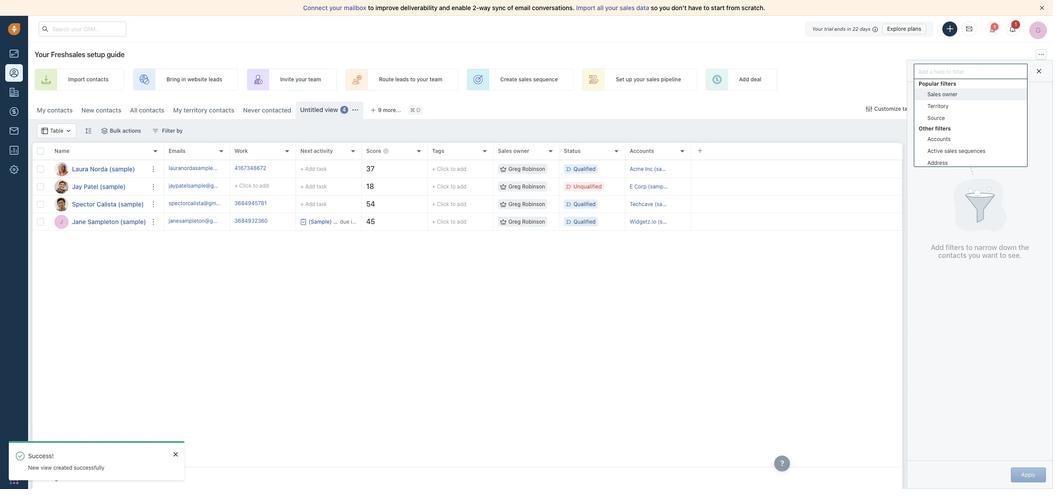 Task type: vqa. For each thing, say whether or not it's contained in the screenshot.
the bottommost owner
yes



Task type: locate. For each thing, give the bounding box(es) containing it.
sequences
[[959, 147, 986, 154]]

all
[[130, 106, 138, 114]]

table
[[903, 105, 916, 112]]

1 horizontal spatial view
[[325, 106, 338, 113]]

conversations.
[[532, 4, 575, 11]]

sales inside set up your sales pipeline link
[[647, 76, 660, 83]]

4 right 1–4
[[76, 475, 80, 482]]

sales right create
[[519, 76, 532, 83]]

+ click to add for 54
[[432, 201, 467, 207]]

container_wx8msf4aqz5i3rn1 image
[[867, 106, 873, 112], [352, 107, 359, 113], [42, 128, 48, 134], [501, 166, 507, 172], [501, 201, 507, 207]]

0 vertical spatial import
[[577, 4, 596, 11]]

4 + click to add from the top
[[432, 218, 467, 225]]

press space to select this row. row
[[33, 160, 164, 178], [164, 160, 903, 178], [33, 178, 164, 196], [164, 178, 903, 196], [33, 196, 164, 213], [164, 196, 903, 213], [33, 213, 164, 231], [164, 213, 903, 231]]

sales inside grid
[[498, 148, 512, 154]]

import for import contacts link
[[68, 76, 85, 83]]

sales left pipeline
[[647, 76, 660, 83]]

0 horizontal spatial in
[[182, 76, 186, 83]]

2 group from the top
[[915, 133, 1028, 489]]

sequence
[[534, 76, 558, 83]]

filters down source
[[936, 125, 952, 132]]

0 vertical spatial view
[[325, 106, 338, 113]]

0 vertical spatial group
[[915, 88, 1028, 124]]

my up table dropdown button
[[37, 106, 46, 114]]

l image
[[54, 162, 69, 176]]

task for 54
[[317, 201, 327, 207]]

4 greg robinson from the top
[[509, 218, 546, 225]]

1 horizontal spatial sales owner
[[928, 91, 958, 97]]

your trial ends in 22 days
[[813, 26, 871, 31]]

active sales sequences option
[[915, 145, 1028, 157]]

territory option
[[915, 100, 1028, 112]]

0 horizontal spatial 4
[[76, 475, 80, 482]]

0 vertical spatial accounts
[[928, 136, 951, 142]]

you
[[660, 4, 670, 11], [969, 251, 981, 259]]

1 vertical spatial sales
[[498, 148, 512, 154]]

group
[[915, 88, 1028, 124], [915, 133, 1028, 489]]

1 horizontal spatial you
[[969, 251, 981, 259]]

1 horizontal spatial owner
[[943, 91, 958, 97]]

your right invite
[[296, 76, 307, 83]]

never contacted
[[243, 106, 292, 114]]

0 vertical spatial + add task
[[301, 165, 327, 172]]

1 + click to add from the top
[[432, 166, 467, 172]]

1 task from the top
[[317, 165, 327, 172]]

my for my territory contacts
[[173, 106, 182, 114]]

1 horizontal spatial 4
[[343, 107, 346, 113]]

0 vertical spatial of
[[508, 4, 514, 11]]

click for 37
[[437, 166, 449, 172]]

pipeline
[[662, 76, 682, 83]]

greg for 54
[[509, 201, 521, 207]]

you inside add filters to narrow down the contacts you want to see.
[[969, 251, 981, 259]]

4
[[343, 107, 346, 113], [76, 475, 80, 482]]

+ click to add for 45
[[432, 218, 467, 225]]

qualified for 54
[[574, 201, 596, 207]]

2 cell from the top
[[692, 178, 903, 195]]

container_wx8msf4aqz5i3rn1 image
[[66, 128, 72, 134], [102, 128, 108, 134], [153, 128, 159, 134], [501, 183, 507, 190], [301, 219, 307, 225], [501, 219, 507, 225]]

2 option from the top
[[915, 124, 1028, 489]]

click
[[437, 166, 449, 172], [239, 182, 252, 189], [437, 183, 449, 190], [437, 201, 449, 207], [437, 218, 449, 225]]

your for your freshsales setup guide
[[35, 51, 49, 58]]

0 horizontal spatial your
[[35, 51, 49, 58]]

1 horizontal spatial leads
[[396, 76, 409, 83]]

0 horizontal spatial new
[[28, 464, 39, 471]]

press space to select this row. row containing jay patel (sample)
[[33, 178, 164, 196]]

active
[[928, 147, 944, 154]]

container_wx8msf4aqz5i3rn1 image inside table dropdown button
[[66, 128, 72, 134]]

press space to select this row. row containing 18
[[164, 178, 903, 196]]

0 vertical spatial in
[[848, 26, 852, 31]]

0 vertical spatial sales
[[928, 91, 942, 97]]

(sample) right calista
[[118, 200, 144, 208]]

cell for 54
[[692, 196, 903, 213]]

row group
[[33, 160, 164, 231], [164, 160, 903, 231]]

task for 18
[[317, 183, 327, 190]]

import down your freshsales setup guide
[[68, 76, 85, 83]]

spector
[[72, 200, 95, 208]]

new up style_myh0__igzzd8unmi icon
[[81, 106, 94, 114]]

1 horizontal spatial your
[[813, 26, 823, 31]]

1 horizontal spatial of
[[508, 4, 514, 11]]

my contacts button
[[33, 102, 77, 119], [37, 106, 73, 114]]

(sample) inside "link"
[[120, 218, 146, 225]]

1 horizontal spatial accounts
[[928, 136, 951, 142]]

all
[[597, 4, 604, 11]]

3 greg robinson from the top
[[509, 201, 546, 207]]

0 vertical spatial sales owner
[[928, 91, 958, 97]]

(sample) for acme inc (sample)
[[655, 166, 676, 172]]

0 horizontal spatial view
[[41, 464, 52, 471]]

2 row group from the left
[[164, 160, 903, 231]]

1 qualified from the top
[[574, 166, 596, 172]]

2 vertical spatial + add task
[[301, 201, 327, 207]]

2 vertical spatial import
[[938, 105, 955, 112]]

untitled
[[300, 106, 323, 113]]

contacts up bulk
[[96, 106, 121, 114]]

robinson for 18
[[523, 183, 546, 190]]

group for other filters
[[915, 133, 1028, 489]]

+ click to add for 37
[[432, 166, 467, 172]]

j image
[[54, 180, 69, 194]]

jaypatelsample@gmail.com
[[169, 182, 236, 189]]

0 vertical spatial new
[[81, 106, 94, 114]]

9 more... button
[[366, 104, 406, 116]]

1 vertical spatial your
[[35, 51, 49, 58]]

import up source
[[938, 105, 955, 112]]

group containing accounts
[[915, 133, 1028, 489]]

e
[[630, 183, 633, 190]]

0 horizontal spatial import contacts
[[68, 76, 109, 83]]

contacts
[[86, 76, 109, 83], [956, 105, 979, 112], [47, 106, 73, 114], [96, 106, 121, 114], [139, 106, 165, 114], [209, 106, 235, 114], [939, 251, 967, 259]]

import contacts inside import contacts link
[[68, 76, 109, 83]]

view right untitled
[[325, 106, 338, 113]]

sales owner
[[928, 91, 958, 97], [498, 148, 530, 154]]

(sample) up spector calista (sample)
[[100, 183, 126, 190]]

add a field to filter button
[[915, 64, 1028, 78]]

1 vertical spatial 4
[[76, 475, 80, 482]]

new down success!
[[28, 464, 39, 471]]

click for 54
[[437, 201, 449, 207]]

(sample) right corp
[[648, 183, 670, 190]]

emails
[[169, 148, 186, 154]]

press space to select this row. row containing spector calista (sample)
[[33, 196, 164, 213]]

way
[[479, 4, 491, 11]]

0 vertical spatial your
[[813, 26, 823, 31]]

import contacts inside import contacts button
[[938, 105, 979, 112]]

of right "sync"
[[508, 4, 514, 11]]

1 link
[[1007, 20, 1021, 36], [987, 22, 1000, 36]]

your left "trial"
[[813, 26, 823, 31]]

never contacted button
[[239, 102, 296, 119], [243, 106, 292, 114]]

greg for 37
[[509, 166, 521, 172]]

1 vertical spatial + add task
[[301, 183, 327, 190]]

enable
[[452, 4, 471, 11]]

0 horizontal spatial leads
[[209, 76, 222, 83]]

(sample) right inc
[[655, 166, 676, 172]]

1 vertical spatial you
[[969, 251, 981, 259]]

2 team from the left
[[430, 76, 443, 83]]

+ add task for 18
[[301, 183, 327, 190]]

54
[[367, 200, 375, 208]]

1 vertical spatial accounts
[[630, 148, 655, 154]]

4167348672
[[235, 165, 266, 171]]

greg
[[509, 166, 521, 172], [509, 183, 521, 190], [509, 201, 521, 207], [509, 218, 521, 225]]

1 horizontal spatial import contacts
[[938, 105, 979, 112]]

3 cell from the top
[[692, 196, 903, 213]]

0 vertical spatial 4
[[343, 107, 346, 113]]

4167348672 link
[[235, 164, 266, 174]]

import inside button
[[938, 105, 955, 112]]

robinson for 45
[[523, 218, 546, 225]]

+
[[301, 165, 304, 172], [432, 166, 436, 172], [235, 182, 238, 189], [301, 183, 304, 190], [432, 183, 436, 190], [301, 201, 304, 207], [432, 201, 436, 207], [432, 218, 436, 225]]

1 vertical spatial sales owner
[[498, 148, 530, 154]]

1 group from the top
[[915, 88, 1028, 124]]

you left the want in the bottom of the page
[[969, 251, 981, 259]]

0 vertical spatial you
[[660, 4, 670, 11]]

your up o
[[417, 76, 428, 83]]

1 vertical spatial group
[[915, 133, 1028, 489]]

1 horizontal spatial my
[[173, 106, 182, 114]]

other
[[919, 125, 935, 132]]

(sample) right sampleton
[[120, 218, 146, 225]]

list box containing popular filters
[[915, 78, 1028, 489]]

1 vertical spatial filters
[[936, 125, 952, 132]]

view up "showing"
[[41, 464, 52, 471]]

2 greg from the top
[[509, 183, 521, 190]]

1 robinson from the top
[[523, 166, 546, 172]]

0 vertical spatial filters
[[941, 80, 957, 87]]

your left freshsales
[[35, 51, 49, 58]]

(sample) for e corp (sample)
[[648, 183, 670, 190]]

3 task from the top
[[317, 201, 327, 207]]

0 horizontal spatial my
[[37, 106, 46, 114]]

customize table
[[875, 105, 916, 112]]

3 + add task from the top
[[301, 201, 327, 207]]

1 horizontal spatial new
[[81, 106, 94, 114]]

1 vertical spatial view
[[41, 464, 52, 471]]

add for 37
[[457, 166, 467, 172]]

1 vertical spatial new
[[28, 464, 39, 471]]

all contacts button
[[126, 102, 169, 119], [130, 106, 165, 114]]

jaypatelsample@gmail.com link
[[169, 182, 236, 191]]

press space to select this row. row containing 45
[[164, 213, 903, 231]]

+ click to add
[[432, 166, 467, 172], [432, 183, 467, 190], [432, 201, 467, 207], [432, 218, 467, 225]]

a
[[931, 67, 934, 74]]

1 greg robinson from the top
[[509, 166, 546, 172]]

0 horizontal spatial sales
[[498, 148, 512, 154]]

in left 22
[[848, 26, 852, 31]]

import contacts for import contacts button
[[938, 105, 979, 112]]

created
[[53, 464, 72, 471]]

option
[[915, 79, 1028, 124], [915, 124, 1028, 489]]

contacts right all
[[139, 106, 165, 114]]

2 vertical spatial filters
[[946, 244, 965, 252]]

⌘ o
[[410, 107, 421, 114]]

grid
[[33, 142, 903, 468]]

ends
[[835, 26, 846, 31]]

set up your sales pipeline
[[616, 76, 682, 83]]

import contacts
[[68, 76, 109, 83], [938, 105, 979, 112]]

sales
[[928, 91, 942, 97], [498, 148, 512, 154]]

patel
[[84, 183, 98, 190]]

1 horizontal spatial in
[[848, 26, 852, 31]]

of right 1–4
[[70, 475, 75, 482]]

you right so
[[660, 4, 670, 11]]

list box
[[915, 78, 1028, 489]]

contacts right territory
[[209, 106, 235, 114]]

in right bring
[[182, 76, 186, 83]]

new contacts
[[81, 106, 121, 114]]

3 qualified from the top
[[574, 218, 596, 225]]

1 vertical spatial task
[[317, 183, 327, 190]]

0 vertical spatial task
[[317, 165, 327, 172]]

close image
[[174, 452, 178, 457]]

create sales sequence
[[501, 76, 558, 83]]

your right all
[[606, 4, 619, 11]]

1 vertical spatial import contacts
[[938, 105, 979, 112]]

leads
[[209, 76, 222, 83], [396, 76, 409, 83]]

import all your sales data link
[[577, 4, 651, 11]]

scratch.
[[742, 4, 766, 11]]

0 vertical spatial qualified
[[574, 166, 596, 172]]

filters for add
[[946, 244, 965, 252]]

freshworks switcher image
[[10, 475, 18, 484]]

2 + click to add from the top
[[432, 183, 467, 190]]

filters down add a field to filter
[[941, 80, 957, 87]]

score
[[367, 148, 382, 154]]

name row
[[33, 143, 164, 160]]

1 vertical spatial in
[[182, 76, 186, 83]]

3 + click to add from the top
[[432, 201, 467, 207]]

0 vertical spatial owner
[[943, 91, 958, 97]]

contacts down setup
[[86, 76, 109, 83]]

click for 45
[[437, 218, 449, 225]]

leads right website
[[209, 76, 222, 83]]

invite your team
[[280, 76, 321, 83]]

row group containing 37
[[164, 160, 903, 231]]

1 option from the top
[[915, 79, 1028, 124]]

import contacts down setup
[[68, 76, 109, 83]]

sales right the "active"
[[945, 147, 958, 154]]

1 horizontal spatial 1
[[1015, 21, 1018, 28]]

phone image
[[10, 456, 18, 465]]

filters inside add filters to narrow down the contacts you want to see.
[[946, 244, 965, 252]]

1 row group from the left
[[33, 160, 164, 231]]

4 cell from the top
[[692, 213, 903, 230]]

lauranordasample@gmail.com
[[169, 165, 243, 171]]

+ click to add for 18
[[432, 183, 467, 190]]

2 qualified from the top
[[574, 201, 596, 207]]

greg for 45
[[509, 218, 521, 225]]

3 robinson from the top
[[523, 201, 546, 207]]

close image
[[1041, 6, 1045, 10]]

my territory contacts
[[173, 106, 235, 114]]

accounts inside option
[[928, 136, 951, 142]]

accounts up acme
[[630, 148, 655, 154]]

0 horizontal spatial import
[[68, 76, 85, 83]]

import contacts down sales owner option
[[938, 105, 979, 112]]

2 vertical spatial qualified
[[574, 218, 596, 225]]

group containing sales owner
[[915, 88, 1028, 124]]

0 vertical spatial import contacts
[[68, 76, 109, 83]]

1 greg from the top
[[509, 166, 521, 172]]

owner
[[943, 91, 958, 97], [514, 148, 530, 154]]

my left territory
[[173, 106, 182, 114]]

robinson for 54
[[523, 201, 546, 207]]

connect
[[303, 4, 328, 11]]

1 vertical spatial owner
[[514, 148, 530, 154]]

3 greg from the top
[[509, 201, 521, 207]]

Add a field to filter search field
[[917, 66, 1026, 78]]

cell for 18
[[692, 178, 903, 195]]

add inside dropdown button
[[919, 67, 929, 74]]

table
[[50, 128, 63, 134]]

tags
[[432, 148, 445, 154]]

import left all
[[577, 4, 596, 11]]

popular filters
[[919, 80, 957, 87]]

guide
[[107, 51, 125, 58]]

2 my from the left
[[173, 106, 182, 114]]

2 + add task from the top
[[301, 183, 327, 190]]

phone element
[[5, 451, 23, 469]]

filters left narrow
[[946, 244, 965, 252]]

1 my from the left
[[37, 106, 46, 114]]

customize table button
[[861, 102, 922, 116]]

2 greg robinson from the top
[[509, 183, 546, 190]]

1 vertical spatial qualified
[[574, 201, 596, 207]]

4 greg from the top
[[509, 218, 521, 225]]

widgetz.io
[[630, 218, 657, 225]]

robinson
[[523, 166, 546, 172], [523, 183, 546, 190], [523, 201, 546, 207], [523, 218, 546, 225]]

(sample) down name column header
[[109, 165, 135, 172]]

widgetz.io (sample) link
[[630, 218, 680, 225]]

0 horizontal spatial of
[[70, 475, 75, 482]]

(sample) for spector calista (sample)
[[118, 200, 144, 208]]

0 horizontal spatial team
[[308, 76, 321, 83]]

style_myh0__igzzd8unmi image
[[85, 128, 92, 134]]

connect your mailbox link
[[303, 4, 368, 11]]

of
[[508, 4, 514, 11], [70, 475, 75, 482]]

inc
[[646, 166, 653, 172]]

to
[[368, 4, 374, 11], [704, 4, 710, 11], [947, 67, 952, 74], [411, 76, 416, 83], [451, 166, 456, 172], [253, 182, 258, 189], [451, 183, 456, 190], [451, 201, 456, 207], [451, 218, 456, 225], [967, 244, 973, 252], [1000, 251, 1007, 259]]

successfully
[[74, 464, 105, 471]]

contacts down sales owner option
[[956, 105, 979, 112]]

contacts inside import contacts button
[[956, 105, 979, 112]]

mailbox
[[344, 4, 367, 11]]

sync
[[493, 4, 506, 11]]

1 team from the left
[[308, 76, 321, 83]]

import for import contacts button
[[938, 105, 955, 112]]

2 horizontal spatial import
[[938, 105, 955, 112]]

qualified
[[574, 166, 596, 172], [574, 201, 596, 207], [574, 218, 596, 225]]

0 horizontal spatial sales owner
[[498, 148, 530, 154]]

1 horizontal spatial sales
[[928, 91, 942, 97]]

set
[[616, 76, 625, 83]]

1 + add task from the top
[[301, 165, 327, 172]]

cell
[[692, 160, 903, 178], [692, 178, 903, 195], [692, 196, 903, 213], [692, 213, 903, 230]]

greg robinson for 37
[[509, 166, 546, 172]]

leads right the route
[[396, 76, 409, 83]]

source
[[928, 114, 946, 121]]

sales owner inside option
[[928, 91, 958, 97]]

4 robinson from the top
[[523, 218, 546, 225]]

contacts inside import contacts link
[[86, 76, 109, 83]]

2 robinson from the top
[[523, 183, 546, 190]]

name
[[54, 148, 69, 154]]

view for untitled
[[325, 106, 338, 113]]

(sample) for laura norda (sample)
[[109, 165, 135, 172]]

2 vertical spatial task
[[317, 201, 327, 207]]

1 horizontal spatial team
[[430, 76, 443, 83]]

invite
[[280, 76, 294, 83]]

1 vertical spatial import
[[68, 76, 85, 83]]

0 horizontal spatial accounts
[[630, 148, 655, 154]]

acme inc (sample)
[[630, 166, 676, 172]]

2 task from the top
[[317, 183, 327, 190]]

0 horizontal spatial 1
[[994, 24, 997, 29]]

4 right untitled view link
[[343, 107, 346, 113]]

showing
[[37, 475, 58, 482]]

work
[[235, 148, 248, 154]]

1 cell from the top
[[692, 160, 903, 178]]

deliverability
[[401, 4, 438, 11]]

contacts left narrow
[[939, 251, 967, 259]]

accounts down other filters
[[928, 136, 951, 142]]



Task type: describe. For each thing, give the bounding box(es) containing it.
j
[[60, 218, 63, 225]]

0 horizontal spatial 1 link
[[987, 22, 1000, 36]]

⌘
[[410, 107, 415, 114]]

view for new
[[41, 464, 52, 471]]

3684945781
[[235, 200, 267, 206]]

s image
[[54, 197, 69, 211]]

greg for 18
[[509, 183, 521, 190]]

container_wx8msf4aqz5i3rn1 image inside bulk actions button
[[102, 128, 108, 134]]

owner inside sales owner option
[[943, 91, 958, 97]]

add deal
[[740, 76, 762, 83]]

data
[[637, 4, 650, 11]]

active sales sequences
[[928, 147, 986, 154]]

up
[[626, 76, 633, 83]]

greg robinson for 45
[[509, 218, 546, 225]]

laura norda (sample)
[[72, 165, 135, 172]]

accounts option
[[915, 133, 1028, 145]]

setup
[[87, 51, 105, 58]]

success!
[[28, 452, 54, 460]]

+ add task for 54
[[301, 201, 327, 207]]

contacts up table
[[47, 106, 73, 114]]

unqualified
[[574, 183, 602, 190]]

add inside add filters to narrow down the contacts you want to see.
[[932, 244, 945, 252]]

Search your CRM... text field
[[39, 22, 127, 36]]

trial
[[825, 26, 834, 31]]

add inside 'button'
[[1014, 105, 1024, 112]]

group for popular filters
[[915, 88, 1028, 124]]

your right up
[[634, 76, 646, 83]]

jaypatelsample@gmail.com + click to add
[[169, 182, 269, 189]]

spector calista (sample) link
[[72, 200, 144, 209]]

by
[[177, 127, 183, 134]]

container_wx8msf4aqz5i3rn1 image inside customize table button
[[867, 106, 873, 112]]

your freshsales setup guide
[[35, 51, 125, 58]]

sales inside active sales sequences option
[[945, 147, 958, 154]]

never
[[243, 106, 260, 114]]

create sales sequence link
[[467, 69, 574, 91]]

route
[[379, 76, 394, 83]]

3684932360 link
[[235, 217, 268, 226]]

sales left data
[[620, 4, 635, 11]]

press space to select this row. row containing 37
[[164, 160, 903, 178]]

1 horizontal spatial 1 link
[[1007, 20, 1021, 36]]

add for 54
[[457, 201, 467, 207]]

jay patel (sample)
[[72, 183, 126, 190]]

sampleton
[[88, 218, 119, 225]]

filters for other
[[936, 125, 952, 132]]

the
[[1019, 244, 1030, 252]]

sales owner option
[[915, 88, 1028, 100]]

and
[[439, 4, 450, 11]]

new view created successfully
[[28, 464, 105, 471]]

add for 18
[[457, 183, 467, 190]]

jane
[[72, 218, 86, 225]]

2 leads from the left
[[396, 76, 409, 83]]

(sample) for jane sampleton (sample)
[[120, 218, 146, 225]]

techcave (sample)
[[630, 201, 677, 207]]

spectorcalista@gmail.com 3684945781
[[169, 200, 267, 206]]

route leads to your team
[[379, 76, 443, 83]]

container_wx8msf4aqz5i3rn1 image inside filter by button
[[153, 128, 159, 134]]

janesampleton@gmail.com link
[[169, 217, 235, 226]]

calista
[[97, 200, 117, 208]]

greg robinson for 18
[[509, 183, 546, 190]]

option containing popular filters
[[915, 79, 1028, 124]]

1 vertical spatial of
[[70, 475, 75, 482]]

sales owner inside grid
[[498, 148, 530, 154]]

showing 1–4 of 4
[[37, 475, 80, 482]]

source option
[[915, 112, 1028, 124]]

cell for 45
[[692, 213, 903, 230]]

4 inside untitled view 4
[[343, 107, 346, 113]]

qualified for 45
[[574, 218, 596, 225]]

my for my contacts
[[37, 106, 46, 114]]

improve
[[376, 4, 399, 11]]

jane sampleton (sample) link
[[72, 217, 146, 226]]

bring
[[167, 76, 180, 83]]

bring in website leads link
[[133, 69, 238, 91]]

widgetz.io (sample)
[[630, 218, 680, 225]]

contacted
[[262, 106, 292, 114]]

0 horizontal spatial owner
[[514, 148, 530, 154]]

route leads to your team link
[[346, 69, 458, 91]]

name column header
[[50, 143, 164, 160]]

start
[[712, 4, 725, 11]]

connect your mailbox to improve deliverability and enable 2-way sync of email conversations. import all your sales data so you don't have to start from scratch.
[[303, 4, 766, 11]]

next activity
[[301, 148, 333, 154]]

lauranordasample@gmail.com link
[[169, 164, 243, 174]]

actions
[[123, 127, 141, 134]]

don't
[[672, 4, 687, 11]]

laura
[[72, 165, 88, 172]]

9
[[378, 107, 382, 113]]

1 leads from the left
[[209, 76, 222, 83]]

janesampleton@gmail.com
[[169, 217, 235, 224]]

send email image
[[967, 25, 973, 33]]

your left mailbox
[[330, 4, 343, 11]]

from
[[727, 4, 741, 11]]

e corp (sample) link
[[630, 183, 670, 190]]

next
[[301, 148, 313, 154]]

click for 18
[[437, 183, 449, 190]]

new for new contacts
[[81, 106, 94, 114]]

new for new view created successfully
[[28, 464, 39, 471]]

email
[[515, 4, 531, 11]]

more...
[[383, 107, 401, 113]]

grid containing 37
[[33, 142, 903, 468]]

untitled view 4
[[300, 106, 346, 113]]

press space to select this row. row containing laura norda (sample)
[[33, 160, 164, 178]]

(sample) down techcave (sample) link
[[658, 218, 680, 225]]

filter
[[162, 127, 175, 134]]

container_wx8msf4aqz5i3rn1 image inside table dropdown button
[[42, 128, 48, 134]]

press space to select this row. row containing 54
[[164, 196, 903, 213]]

add for 45
[[457, 218, 467, 225]]

spectorcalista@gmail.com
[[169, 200, 234, 206]]

to inside dropdown button
[[947, 67, 952, 74]]

narrow
[[975, 244, 998, 252]]

+ add task for 37
[[301, 165, 327, 172]]

all contacts
[[130, 106, 165, 114]]

greg robinson for 54
[[509, 201, 546, 207]]

task for 37
[[317, 165, 327, 172]]

robinson for 37
[[523, 166, 546, 172]]

techcave
[[630, 201, 654, 207]]

jay
[[72, 183, 82, 190]]

spector calista (sample)
[[72, 200, 144, 208]]

field
[[935, 67, 946, 74]]

option containing other filters
[[915, 124, 1028, 489]]

import contacts button
[[926, 102, 983, 116]]

untitled view link
[[300, 105, 338, 114]]

(sample) up widgetz.io (sample) at the top of the page
[[655, 201, 677, 207]]

want
[[983, 251, 999, 259]]

deal
[[751, 76, 762, 83]]

contacts inside add filters to narrow down the contacts you want to see.
[[939, 251, 967, 259]]

accounts inside grid
[[630, 148, 655, 154]]

filter by button
[[147, 123, 189, 138]]

acme
[[630, 166, 644, 172]]

sales inside create sales sequence link
[[519, 76, 532, 83]]

set up your sales pipeline link
[[583, 69, 697, 91]]

freshsales
[[51, 51, 85, 58]]

customize
[[875, 105, 902, 112]]

bring in website leads
[[167, 76, 222, 83]]

so
[[651, 4, 658, 11]]

your for your trial ends in 22 days
[[813, 26, 823, 31]]

o
[[417, 107, 421, 114]]

bulk actions button
[[96, 123, 147, 138]]

row group containing laura norda (sample)
[[33, 160, 164, 231]]

import contacts for import contacts link
[[68, 76, 109, 83]]

18
[[367, 182, 374, 190]]

press space to select this row. row containing jane sampleton (sample)
[[33, 213, 164, 231]]

qualified for 37
[[574, 166, 596, 172]]

sales inside option
[[928, 91, 942, 97]]

bulk actions
[[110, 127, 141, 134]]

address option
[[915, 157, 1028, 169]]

0 horizontal spatial you
[[660, 4, 670, 11]]

filters for popular
[[941, 80, 957, 87]]

norda
[[90, 165, 108, 172]]

1 horizontal spatial import
[[577, 4, 596, 11]]

add contact button
[[1002, 102, 1049, 116]]

spectorcalista@gmail.com link
[[169, 199, 234, 209]]

45
[[367, 218, 375, 225]]

(sample) for jay patel (sample)
[[100, 183, 126, 190]]

explore plans
[[888, 25, 922, 32]]

cell for 37
[[692, 160, 903, 178]]



